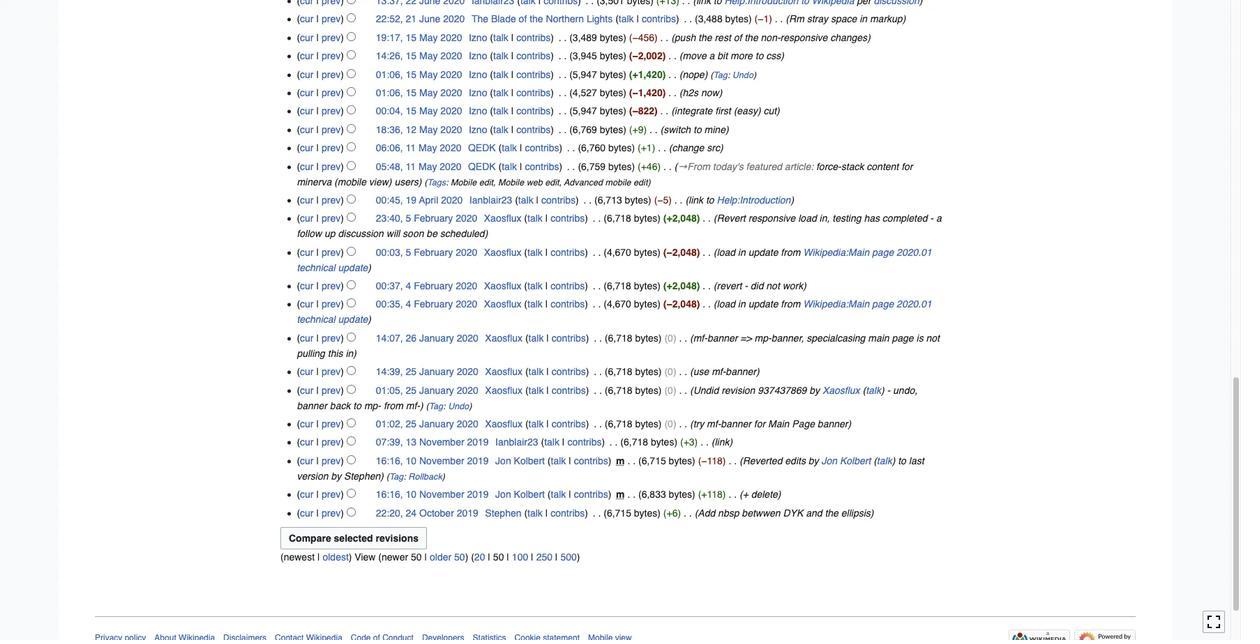 Task type: locate. For each thing, give the bounding box(es) containing it.
wikimedia foundation image
[[1009, 630, 1071, 641]]

22:52, 21 june 2020 ‎
[[376, 14, 468, 25]]

‎
[[465, 14, 465, 25], [773, 14, 773, 25], [463, 32, 463, 43], [556, 32, 559, 43], [658, 32, 658, 43], [463, 50, 463, 62], [556, 50, 559, 62], [666, 50, 666, 62], [463, 69, 463, 80], [556, 69, 559, 80], [666, 69, 666, 80], [463, 87, 463, 98], [666, 87, 666, 98], [463, 106, 463, 117], [556, 106, 559, 117], [658, 106, 658, 117], [463, 124, 463, 135], [556, 124, 559, 135], [647, 124, 647, 135], [462, 143, 462, 154], [565, 143, 567, 154], [656, 143, 656, 154], [462, 161, 462, 172], [661, 161, 661, 172], [463, 195, 463, 206], [672, 195, 672, 206], [478, 213, 478, 224], [590, 213, 593, 224], [700, 213, 700, 224], [478, 247, 478, 258], [700, 247, 700, 258], [478, 281, 478, 292], [700, 281, 700, 292], [478, 299, 478, 310], [590, 299, 593, 310], [700, 299, 700, 310], [479, 333, 479, 344], [677, 333, 677, 344], [479, 367, 479, 378], [677, 367, 677, 378], [479, 385, 479, 396], [677, 385, 677, 396], [479, 419, 479, 430], [592, 419, 594, 430], [677, 419, 677, 430], [489, 437, 489, 448], [607, 437, 610, 448], [698, 437, 698, 448], [489, 456, 489, 467], [614, 456, 614, 467], [726, 456, 726, 467], [489, 490, 489, 501], [726, 490, 726, 501], [479, 508, 479, 519], [590, 508, 593, 519], [681, 508, 681, 519]]

6,833 bytes
[[642, 490, 693, 501]]

6 cur link from the top
[[300, 106, 314, 117]]

2020 down scheduled
[[456, 247, 478, 258]]

- inside the ) - undo, banner back to mp- from mf-
[[888, 385, 891, 396]]

mf-banner => mp-banner, specialcasing main page is not pulling this in
[[297, 333, 940, 359]]

0 vertical spatial qedk
[[468, 143, 496, 154]]

izno for −1,420 ‎
[[469, 87, 488, 98]]

load in update from for 1st "wikipedia:main page 2020.01 technical update" link from the bottom
[[717, 299, 804, 310]]

jon kolbert
[[496, 456, 545, 467], [496, 490, 545, 501]]

6 izno link from the top
[[469, 124, 488, 135]]

5 cur link from the top
[[300, 87, 314, 98]]

2 01:06, 15 may 2020 link from the top
[[376, 87, 463, 98]]

+46 ‎
[[641, 161, 664, 172]]

0 vertical spatial not
[[767, 281, 780, 292]]

0 vertical spatial 6,715
[[642, 456, 667, 467]]

0 vertical spatial wikipedia:main page 2020.01 technical update
[[297, 247, 933, 273]]

1 vertical spatial responsive
[[749, 213, 796, 224]]

banner right page
[[818, 419, 849, 430]]

november for 16:16, 10 november 2019
[[420, 490, 465, 501]]

0 vertical spatial load in update from
[[717, 247, 804, 258]]

fullscreen image
[[1208, 616, 1222, 630]]

link to help:introduction
[[689, 195, 791, 206]]

the
[[472, 14, 489, 25]]

15 cur from the top
[[300, 333, 314, 344]]

)
[[882, 385, 885, 396], [893, 456, 896, 467], [349, 552, 352, 563], [465, 552, 469, 563], [577, 552, 580, 563]]

0 vertical spatial +2,048 ‎
[[667, 213, 703, 224]]

1 vertical spatial 11
[[406, 161, 416, 172]]

−822
[[633, 106, 655, 117]]

15 down 14:26, 15 may 2020 link
[[406, 69, 417, 80]]

by right version
[[331, 471, 342, 482]]

2 izno from the top
[[469, 50, 488, 62]]

jon for +118
[[496, 490, 512, 501]]

to left mine
[[694, 124, 702, 135]]

contribs for "00:04, 15 may 2020" link's contribs link
[[517, 106, 551, 117]]

load left in,
[[799, 213, 817, 224]]

1 vertical spatial wikipedia:main page 2020.01 technical update link
[[297, 299, 933, 326]]

contribs link for 00:45, 19 april 2020 link
[[542, 195, 576, 206]]

wikipedia:main page 2020.01 technical update down revert responsive load in, testing has completed - a follow up discussion will soon be scheduled
[[297, 247, 933, 273]]

12 prev from the top
[[322, 247, 341, 258]]

february for 23:40,
[[414, 213, 453, 224]]

link for link to help:introduction
[[689, 195, 704, 206]]

january right 26
[[420, 333, 454, 344]]

1 15 from the top
[[406, 32, 417, 43]]

contribs for contribs link corresponding to 14:39, 25 january 2020 link at the bottom of the page
[[552, 367, 586, 378]]

css
[[767, 50, 781, 62]]

0 horizontal spatial tag : undo
[[429, 401, 469, 412]]

1 vertical spatial load in update from
[[717, 299, 804, 310]]

contribs for contribs link associated with 16:16, 10 november 2019 link associated with +118
[[574, 490, 609, 501]]

to for )
[[899, 456, 907, 467]]

contribs link for 22:52, 21 june 2020 link
[[642, 14, 677, 25]]

14:07,
[[376, 333, 403, 344]]

cur for 00:37, 4 february 2020 link on the left
[[300, 281, 314, 292]]

0 vertical spatial stephen
[[344, 471, 381, 482]]

01:06,
[[376, 69, 403, 80], [376, 87, 403, 98]]

0 vertical spatial 5,947
[[573, 69, 598, 80]]

1 5,947 from the top
[[573, 69, 598, 80]]

1 january from the top
[[420, 333, 454, 344]]

1 vertical spatial not
[[927, 333, 940, 344]]

cur
[[300, 14, 314, 25], [300, 32, 314, 43], [300, 50, 314, 62], [300, 69, 314, 80], [300, 87, 314, 98], [300, 106, 314, 117], [300, 124, 314, 135], [300, 143, 314, 154], [300, 161, 314, 172], [300, 195, 314, 206], [300, 213, 314, 224], [300, 247, 314, 258], [300, 281, 314, 292], [300, 299, 314, 310], [300, 333, 314, 344], [300, 367, 314, 378], [300, 385, 314, 396], [300, 419, 314, 430], [300, 437, 314, 448], [300, 456, 314, 467], [300, 490, 314, 501], [300, 508, 314, 519]]

from
[[781, 247, 801, 258], [781, 299, 801, 310], [384, 400, 403, 412]]

1 horizontal spatial edit
[[545, 177, 560, 187]]

try mf-banner for main page banner
[[694, 419, 849, 430]]

0 horizontal spatial for
[[755, 419, 766, 430]]

2 +2,048 from the top
[[667, 281, 697, 292]]

19:17,
[[376, 32, 403, 43]]

xaosflux link
[[484, 213, 522, 224], [484, 247, 522, 258], [484, 281, 522, 292], [484, 299, 522, 310], [485, 333, 523, 344], [485, 367, 523, 378], [485, 385, 523, 396], [823, 385, 861, 396], [485, 419, 523, 430]]

3 izno link from the top
[[469, 69, 488, 80]]

advanced
[[564, 177, 603, 187]]

4 right 00:35, on the top left of page
[[406, 299, 411, 310]]

tag for tag link to the top
[[714, 70, 728, 80]]

14 prev from the top
[[322, 299, 341, 310]]

0 vertical spatial jon kolbert
[[496, 456, 545, 467]]

2019 up stephen link
[[467, 490, 489, 501]]

talk link for the blade of the northern lights link
[[619, 14, 634, 25]]

1 vertical spatial wikipedia:main page 2020.01 technical update
[[297, 299, 933, 326]]

3 february from the top
[[414, 281, 453, 292]]

by inside ) to last version by stephen
[[331, 471, 342, 482]]

xaosflux for 14:39, 25 january 2020
[[485, 367, 523, 378]]

edit left the web
[[479, 177, 494, 187]]

20 cur link from the top
[[300, 456, 314, 467]]

00:35,
[[376, 299, 403, 310]]

may down 19:17, 15 may 2020 ‎ at the left of page
[[420, 50, 438, 62]]

19 cur link from the top
[[300, 437, 314, 448]]

0 horizontal spatial 50
[[411, 552, 422, 563]]

2 february from the top
[[414, 247, 453, 258]]

( newest | oldest ) view ( newer 50 | older 50 ) ( 20 | 50 | 100 | 250 | 500 )
[[281, 552, 580, 563]]

m down ) to last version by stephen
[[617, 490, 625, 501]]

cur link for "00:04, 15 may 2020" link
[[300, 106, 314, 117]]

+6 ‎
[[667, 508, 684, 519]]

qedk link
[[468, 143, 496, 154], [468, 161, 496, 172]]

cur for 16:16, 10 november 2019 link associated with +118
[[300, 490, 314, 501]]

responsive inside revert responsive load in, testing has completed - a follow up discussion will soon be scheduled
[[749, 213, 796, 224]]

−1 ‎
[[758, 14, 775, 25]]

contribs link for −1,420's 01:06, 15 may 2020 "link"
[[517, 87, 551, 98]]

07:39, 13 november 2019 ‎
[[376, 437, 492, 448]]

stephen inside ) to last version by stephen
[[344, 471, 381, 482]]

11
[[406, 143, 416, 154], [406, 161, 416, 172]]

for right content
[[902, 161, 913, 172]]

1 vertical spatial by
[[809, 456, 819, 467]]

1 vertical spatial tag
[[429, 401, 443, 412]]

0 vertical spatial of
[[519, 14, 527, 25]]

2 11 from the top
[[406, 161, 416, 172]]

1 4,670 from the top
[[607, 247, 632, 258]]

4,670 bytes up mf-banner => mp-banner, specialcasing main page is not pulling this in
[[607, 299, 658, 310]]

0 vertical spatial qedk link
[[468, 143, 496, 154]]

technical down follow
[[297, 262, 336, 273]]

1 prev link from the top
[[322, 14, 341, 25]]

to left "css"
[[756, 50, 764, 62]]

13 prev from the top
[[322, 281, 341, 292]]

00:04,
[[376, 106, 403, 117]]

3 january from the top
[[420, 385, 454, 396]]

2020 down june
[[441, 32, 463, 43]]

=>
[[741, 333, 752, 344]]

1 vertical spatial november
[[420, 456, 465, 467]]

talk link for xaosflux "link" corresponding to 01:02, 25 january 2020
[[529, 419, 544, 430]]

13 cur link from the top
[[300, 281, 314, 292]]

10
[[406, 456, 417, 467], [406, 490, 417, 501]]

of right rest
[[734, 32, 742, 43]]

2 prev link from the top
[[322, 32, 341, 43]]

2 wikipedia:main page 2020.01 technical update from the top
[[297, 299, 933, 326]]

None radio
[[347, 0, 356, 4], [347, 14, 356, 23], [347, 50, 356, 59], [347, 69, 356, 78], [347, 87, 356, 96], [347, 124, 356, 133], [347, 161, 356, 170], [347, 247, 356, 256], [347, 367, 356, 376], [347, 437, 356, 446], [347, 0, 356, 4], [347, 14, 356, 23], [347, 50, 356, 59], [347, 69, 356, 78], [347, 87, 356, 96], [347, 124, 356, 133], [347, 161, 356, 170], [347, 247, 356, 256], [347, 367, 356, 376], [347, 437, 356, 446]]

for inside the force-stack content for minerva (mobile view) users
[[902, 161, 913, 172]]

3 15 from the top
[[406, 69, 417, 80]]

0 horizontal spatial link
[[689, 195, 704, 206]]

rest
[[715, 32, 731, 43]]

1 horizontal spatial 50
[[455, 552, 465, 563]]

work
[[783, 281, 804, 292]]

cur for 05:48, 11 may 2020 link on the left top of page
[[300, 161, 314, 172]]

prev link for 22:20, 24 october 2019 link cur link
[[322, 508, 341, 519]]

cur for 14:07, 26 january 2020 link
[[300, 333, 314, 344]]

2 25 from the top
[[406, 385, 417, 396]]

9 prev link from the top
[[322, 161, 341, 172]]

minerva
[[297, 176, 332, 187]]

5 prev link from the top
[[322, 87, 341, 98]]

6,715 bytes down +3
[[642, 456, 693, 467]]

01:06, 15 may 2020 ‎
[[376, 69, 465, 80], [376, 87, 465, 98]]

0 vertical spatial 11
[[406, 143, 416, 154]]

4,670 bytes
[[607, 247, 658, 258], [607, 299, 658, 310]]

2 10 from the top
[[406, 490, 417, 501]]

tag down bit
[[714, 70, 728, 80]]

mf- inside the ) - undo, banner back to mp- from mf-
[[406, 400, 420, 412]]

5,947 bytes down 3,945 bytes
[[573, 69, 624, 80]]

revert
[[717, 281, 742, 292]]

qedk link right "06:06, 11 may 2020 ‎"
[[468, 143, 496, 154]]

mf- down 01:05, 25 january 2020 link
[[406, 400, 420, 412]]

may
[[420, 32, 438, 43], [420, 50, 438, 62], [420, 69, 438, 80], [420, 87, 438, 98], [420, 106, 438, 117], [420, 124, 438, 135], [419, 143, 437, 154], [419, 161, 437, 172]]

) inside ) to last version by stephen
[[893, 456, 896, 467]]

+3
[[684, 437, 695, 448]]

add nbsp betwwen dyk and the ellipsis
[[698, 508, 871, 519]]

2 5,947 from the top
[[573, 106, 598, 117]]

undo link down more
[[733, 70, 754, 80]]

0 vertical spatial technical
[[297, 262, 336, 273]]

1 vertical spatial 25
[[406, 385, 417, 396]]

4 | from the left
[[507, 552, 510, 563]]

2 cur link from the top
[[300, 32, 314, 43]]

−1,420
[[633, 87, 663, 98]]

12 prev link from the top
[[322, 247, 341, 258]]

wikipedia:main page 2020.01 technical update link down revert responsive load in, testing has completed - a follow up discussion will soon be scheduled
[[297, 247, 933, 273]]

2 horizontal spatial tag link
[[714, 70, 728, 80]]

cur link for 00:45, 19 april 2020 link
[[300, 195, 314, 206]]

20 prev link from the top
[[322, 456, 341, 467]]

prev link for 01:05, 25 january 2020 link's cur link
[[322, 385, 341, 396]]

) left 20
[[465, 552, 469, 563]]

2019
[[467, 437, 489, 448], [467, 456, 489, 467], [467, 490, 489, 501], [457, 508, 479, 519]]

link right −5 ‎
[[689, 195, 704, 206]]

tag : undo down move a bit more to css in the right of the page
[[714, 70, 754, 80]]

a inside revert responsive load in, testing has completed - a follow up discussion will soon be scheduled
[[937, 213, 942, 224]]

0 horizontal spatial stephen
[[344, 471, 381, 482]]

5 up soon
[[406, 213, 411, 224]]

0 vertical spatial a
[[710, 50, 715, 62]]

cur for −1,420's 01:06, 15 may 2020 "link"
[[300, 87, 314, 98]]

xaosflux link for 00:35, 4 february 2020
[[484, 299, 522, 310]]

4 izno from the top
[[469, 87, 488, 98]]

+ delete
[[743, 490, 778, 501]]

to right 'back'
[[353, 400, 362, 412]]

1 vertical spatial −2,048 ‎
[[667, 299, 703, 310]]

0 horizontal spatial 6,715
[[607, 508, 632, 519]]

2 vertical spatial from
[[384, 400, 403, 412]]

1 vertical spatial 6,715
[[607, 508, 632, 519]]

1 vertical spatial 5,947 bytes
[[573, 106, 624, 117]]

0 horizontal spatial tag
[[390, 472, 404, 482]]

mp- inside the ) - undo, banner back to mp- from mf-
[[364, 400, 381, 412]]

6,718 bytes
[[607, 213, 658, 224], [607, 281, 658, 292], [608, 333, 659, 344], [608, 367, 659, 378], [608, 385, 659, 396], [608, 419, 659, 430], [624, 437, 675, 448]]

contribs for contribs link for 01:02, 25 january 2020 link
[[552, 419, 586, 430]]

21 prev link from the top
[[322, 490, 341, 501]]

1 vertical spatial 2020.01
[[897, 299, 933, 310]]

4,670 bytes down revert responsive load in, testing has completed - a follow up discussion will soon be scheduled
[[607, 247, 658, 258]]

1 m from the top
[[617, 456, 625, 467]]

0 vertical spatial 5
[[406, 213, 411, 224]]

contribs link for 16:16, 10 november 2019 link associated with +118
[[574, 490, 609, 501]]

1 10 from the top
[[406, 456, 417, 467]]

6,759 bytes
[[582, 161, 632, 172]]

prev link for cur link for "00:04, 15 may 2020" link
[[322, 106, 341, 117]]

0 vertical spatial load
[[799, 213, 817, 224]]

0 horizontal spatial mp-
[[364, 400, 381, 412]]

16:16, 10 november 2019 ‎ up october
[[376, 490, 492, 501]]

25
[[406, 367, 417, 378], [406, 385, 417, 396], [406, 419, 417, 430]]

4 right the 00:37,
[[406, 281, 411, 292]]

0 vertical spatial 4,670
[[607, 247, 632, 258]]

mp- right =>
[[755, 333, 772, 344]]

- inside revert responsive load in, testing has completed - a follow up discussion will soon be scheduled
[[931, 213, 934, 224]]

6 prev from the top
[[322, 106, 341, 117]]

1 4,670 bytes from the top
[[607, 247, 658, 258]]

01:06, 15 may 2020 ‎ up 00:04, 15 may 2020 ‎
[[376, 87, 465, 98]]

cur link for 06:06, 11 may 2020 link on the top
[[300, 143, 314, 154]]

not inside mf-banner => mp-banner, specialcasing main page is not pulling this in
[[927, 333, 940, 344]]

contribs for contribs link corresponding to 6,715 bytes's 16:16, 10 november 2019 link
[[574, 456, 609, 467]]

15 down 21
[[406, 32, 417, 43]]

2 | from the left
[[425, 552, 427, 563]]

february for 00:37,
[[414, 281, 453, 292]]

wikipedia:main page 2020.01 technical update link
[[297, 247, 933, 273], [297, 299, 933, 326]]

cur for "00:04, 15 may 2020" link
[[300, 106, 314, 117]]

12 cur from the top
[[300, 247, 314, 258]]

2 vertical spatial 25
[[406, 419, 417, 430]]

load in update from
[[717, 247, 804, 258], [717, 299, 804, 310]]

mf- right 'use'
[[712, 367, 726, 378]]

1 horizontal spatial undo link
[[733, 70, 754, 80]]

tag link
[[714, 70, 728, 80], [429, 401, 443, 412], [390, 472, 404, 482]]

banner inside the ) - undo, banner back to mp- from mf-
[[297, 400, 327, 412]]

2 cur from the top
[[300, 32, 314, 43]]

0 vertical spatial 01:06,
[[376, 69, 403, 80]]

1 vertical spatial 4
[[406, 299, 411, 310]]

page inside mf-banner => mp-banner, specialcasing main page is not pulling this in
[[893, 333, 914, 344]]

0 vertical spatial 4,670 bytes
[[607, 247, 658, 258]]

0 vertical spatial ianblair23 link
[[470, 195, 513, 206]]

0 vertical spatial for
[[902, 161, 913, 172]]

page left is
[[893, 333, 914, 344]]

mine
[[705, 124, 726, 135]]

17 cur from the top
[[300, 385, 314, 396]]

2 prev from the top
[[322, 32, 341, 43]]

page up main
[[873, 299, 894, 310]]

first
[[716, 106, 731, 117]]

0 vertical spatial 6,715 bytes
[[642, 456, 693, 467]]

2020 down 00:04, 15 may 2020 ‎
[[441, 124, 463, 135]]

1 jon kolbert from the top
[[496, 456, 545, 467]]

2020 up 00:35, 4 february 2020 ‎
[[456, 281, 478, 292]]

from down 01:05,
[[384, 400, 403, 412]]

0 vertical spatial undo link
[[733, 70, 754, 80]]

01:06, 15 may 2020 link down 14:26, 15 may 2020 link
[[376, 69, 463, 80]]

cur link for 19:17, 15 may 2020 "link" on the left top of the page
[[300, 32, 314, 43]]

2 vertical spatial by
[[331, 471, 342, 482]]

0 horizontal spatial -
[[745, 281, 748, 292]]

3 prev link from the top
[[322, 50, 341, 62]]

: down move a bit more to css in the right of the page
[[728, 70, 730, 80]]

1 vertical spatial 16:16, 10 november 2019 ‎
[[376, 490, 492, 501]]

1 horizontal spatial 6,715
[[642, 456, 667, 467]]

21 cur from the top
[[300, 490, 314, 501]]

3 cur from the top
[[300, 50, 314, 62]]

stephen up 100
[[485, 508, 522, 519]]

edit down +46
[[634, 177, 648, 187]]

cur link for 22:20, 24 october 2019 link
[[300, 508, 314, 519]]

mp- down 01:05,
[[364, 400, 381, 412]]

1 vertical spatial qedk
[[468, 161, 496, 172]]

4,670 down revert responsive load in, testing has completed - a follow up discussion will soon be scheduled
[[607, 247, 632, 258]]

february up 00:35, 4 february 2020 ‎
[[414, 281, 453, 292]]

1 vertical spatial link
[[715, 437, 730, 448]]

cur link for 5,947 bytes 01:06, 15 may 2020 "link"
[[300, 69, 314, 80]]

2 load in update from from the top
[[717, 299, 804, 310]]

responsive down rm
[[781, 32, 828, 43]]

tag link down 01:05, 25 january 2020 ‎
[[429, 401, 443, 412]]

of right blade
[[519, 14, 527, 25]]

prev link for cur link corresponding to 16:16, 10 november 2019 link associated with +118
[[322, 490, 341, 501]]

1 4 from the top
[[406, 281, 411, 292]]

jon kolbert for 6,715 bytes
[[496, 456, 545, 467]]

qedk link up tags : mobile edit mobile web edit advanced mobile edit on the top of the page
[[468, 161, 496, 172]]

17 cur link from the top
[[300, 385, 314, 396]]

0 vertical spatial −2,048 ‎
[[667, 247, 703, 258]]

1 25 from the top
[[406, 367, 417, 378]]

4 izno link from the top
[[469, 87, 488, 98]]

|
[[318, 552, 320, 563], [425, 552, 427, 563], [488, 552, 491, 563], [507, 552, 510, 563], [531, 552, 534, 563], [556, 552, 558, 563]]

1 vertical spatial 4,670 bytes
[[607, 299, 658, 310]]

2019 for 07:39, 13 november 2019
[[467, 437, 489, 448]]

1 horizontal spatial tag : undo
[[714, 70, 754, 80]]

2 −2,048 ‎ from the top
[[667, 299, 703, 310]]

banner up revision
[[726, 367, 757, 378]]

1 vertical spatial 01:06,
[[376, 87, 403, 98]]

2 vertical spatial november
[[420, 490, 465, 501]]

937437869
[[758, 385, 807, 396]]

22:20, 24 october 2019 link
[[376, 508, 479, 519]]

14 cur from the top
[[300, 299, 314, 310]]

1 vertical spatial technical
[[297, 314, 336, 326]]

more
[[731, 50, 753, 62]]

4,670 up mf-banner => mp-banner, specialcasing main page is not pulling this in
[[607, 299, 632, 310]]

talk link for qedk link for 06:06, 11 may 2020 ‎
[[502, 143, 517, 154]]

1 vertical spatial 01:06, 15 may 2020 ‎
[[376, 87, 465, 98]]

None submit
[[281, 528, 427, 550]]

load in update from up revert - did not work at the right top
[[717, 247, 804, 258]]

16 prev link from the top
[[322, 367, 341, 378]]

1 vertical spatial -
[[745, 281, 748, 292]]

to for link
[[706, 195, 715, 206]]

february for 00:03,
[[414, 247, 453, 258]]

25 right 14:39,
[[406, 367, 417, 378]]

( right view
[[379, 552, 382, 563]]

1 5 from the top
[[406, 213, 411, 224]]

tag
[[714, 70, 728, 80], [429, 401, 443, 412], [390, 472, 404, 482]]

2 vertical spatial load
[[717, 299, 736, 310]]

to inside the ) - undo, banner back to mp- from mf-
[[353, 400, 362, 412]]

: for tag link to the top
[[728, 70, 730, 80]]

1 vertical spatial of
[[734, 32, 742, 43]]

wikipedia:main up specialcasing
[[804, 299, 870, 310]]

1 horizontal spatial stephen
[[485, 508, 522, 519]]

1 vertical spatial −2,048
[[667, 299, 697, 310]]

prev for 06:06, 11 may 2020 link on the top
[[322, 143, 341, 154]]

9 cur from the top
[[300, 161, 314, 172]]

0 vertical spatial 01:06, 15 may 2020 ‎
[[376, 69, 465, 80]]

talk link for xaosflux "link" associated with 00:37, 4 february 2020
[[528, 281, 543, 292]]

−2,048
[[667, 247, 697, 258], [667, 299, 697, 310]]

cur link for 18:36, 12 may 2020 link
[[300, 124, 314, 135]]

+
[[743, 490, 749, 501]]

3 25 from the top
[[406, 419, 417, 430]]

1 vertical spatial for
[[755, 419, 766, 430]]

may up tags link
[[419, 161, 437, 172]]

0 horizontal spatial edit
[[479, 177, 494, 187]]

20 prev from the top
[[322, 456, 341, 467]]

4,527 bytes
[[573, 87, 624, 98]]

nope
[[683, 69, 705, 80]]

1 vertical spatial from
[[781, 299, 801, 310]]

in inside mf-banner => mp-banner, specialcasing main page is not pulling this in
[[346, 348, 353, 359]]

25 right 01:05,
[[406, 385, 417, 396]]

talk link for ianblair23 link corresponding to 00:45, 19 april 2020
[[519, 195, 534, 206]]

0 vertical spatial 16:16, 10 november 2019 link
[[376, 456, 489, 467]]

11 prev link from the top
[[322, 213, 341, 224]]

contribs for 14:07, 26 january 2020 link's contribs link
[[552, 333, 586, 344]]

1 11 from the top
[[406, 143, 416, 154]]

00:03, 5 february 2020 ‎
[[376, 247, 480, 258]]

rollback
[[409, 472, 442, 482]]

0 vertical spatial 01:06, 15 may 2020 link
[[376, 69, 463, 80]]

1 vertical spatial +2,048 ‎
[[667, 281, 703, 292]]

january for 14:39,
[[420, 367, 454, 378]]

cur for 07:39, 13 november 2019 link
[[300, 437, 314, 448]]

talk for 00:45, 19 april 2020 link
[[519, 195, 534, 206]]

izno link
[[469, 32, 488, 43], [469, 50, 488, 62], [469, 69, 488, 80], [469, 87, 488, 98], [469, 106, 488, 117], [469, 124, 488, 135]]

cur for 6,715 bytes's 16:16, 10 november 2019 link
[[300, 456, 314, 467]]

−1,420 ‎
[[633, 87, 669, 98]]

1 vertical spatial mp-
[[364, 400, 381, 412]]

00:37, 4 february 2020 ‎
[[376, 281, 480, 292]]

november
[[420, 437, 465, 448], [420, 456, 465, 467], [420, 490, 465, 501]]

1 november from the top
[[420, 437, 465, 448]]

prev for 22:20, 24 october 2019 link
[[322, 508, 341, 519]]

→‎from today's featured article link
[[678, 161, 811, 172]]

0 vertical spatial from
[[781, 247, 801, 258]]

2 qedk from the top
[[468, 161, 496, 172]]

bytes
[[726, 14, 749, 25], [600, 32, 624, 43], [600, 50, 624, 62], [600, 69, 624, 80], [600, 87, 624, 98], [600, 106, 624, 117], [600, 124, 624, 135], [609, 143, 632, 154], [609, 161, 632, 172], [625, 195, 649, 206], [634, 213, 658, 224], [634, 247, 658, 258], [634, 281, 658, 292], [634, 299, 658, 310], [636, 333, 659, 344], [636, 367, 659, 378], [636, 385, 659, 396], [636, 419, 659, 430], [651, 437, 675, 448], [669, 456, 693, 467], [669, 490, 693, 501], [634, 508, 658, 519]]

16 prev from the top
[[322, 367, 341, 378]]

prev for 18:36, 12 may 2020 link
[[322, 124, 341, 135]]

7 cur link from the top
[[300, 124, 314, 135]]

5 cur from the top
[[300, 87, 314, 98]]

footer
[[95, 617, 1137, 641]]

may up 18:36, 12 may 2020 ‎
[[420, 106, 438, 117]]

0 vertical spatial +2,048
[[667, 213, 697, 224]]

cur for 14:39, 25 january 2020 link at the bottom of the page
[[300, 367, 314, 378]]

load inside revert responsive load in, testing has completed - a follow up discussion will soon be scheduled
[[799, 213, 817, 224]]

0 vertical spatial 2020.01
[[897, 247, 933, 258]]

15 prev from the top
[[322, 333, 341, 344]]

talk link for the izno link corresponding to −1,420 ‎
[[494, 87, 509, 98]]

0 vertical spatial 16:16,
[[376, 456, 403, 467]]

16 cur from the top
[[300, 367, 314, 378]]

by right 937437869
[[810, 385, 820, 396]]

01:06, 15 may 2020 link up "00:04, 15 may 2020" link
[[376, 87, 463, 98]]

0 vertical spatial 5,947 bytes
[[573, 69, 624, 80]]

01:06, 15 may 2020 link for 5,947 bytes
[[376, 69, 463, 80]]

13 cur from the top
[[300, 281, 314, 292]]

may for 18:36, 12 may 2020
[[420, 124, 438, 135]]

1 vertical spatial 5
[[406, 247, 411, 258]]

1 vertical spatial jon kolbert
[[496, 490, 545, 501]]

5 for 00:03,
[[406, 247, 411, 258]]

undo down more
[[733, 70, 754, 80]]

−2,048 ‎
[[667, 247, 703, 258], [667, 299, 703, 310]]

qedk
[[468, 143, 496, 154], [468, 161, 496, 172]]

load down the revert
[[717, 299, 736, 310]]

talk for 06:06, 11 may 2020 link on the top
[[502, 143, 517, 154]]

0 vertical spatial tag
[[714, 70, 728, 80]]

now
[[702, 87, 720, 98]]

h2s now
[[683, 87, 720, 98]]

6,760 bytes
[[582, 143, 632, 154]]

| left older
[[425, 552, 427, 563]]

banner
[[708, 333, 738, 344], [726, 367, 757, 378], [297, 400, 327, 412], [721, 419, 752, 430], [818, 419, 849, 430]]

tag down 01:05, 25 january 2020 ‎
[[429, 401, 443, 412]]

1 vertical spatial tag : undo
[[429, 401, 469, 412]]

2 vertical spatial page
[[893, 333, 914, 344]]

21 cur link from the top
[[300, 490, 314, 501]]

5 15 from the top
[[406, 106, 417, 117]]

november down 07:39, 13 november 2019 ‎
[[420, 456, 465, 467]]

1 vertical spatial 5,947
[[573, 106, 598, 117]]

cur link for 14:26, 15 may 2020 link
[[300, 50, 314, 62]]

a
[[710, 50, 715, 62], [937, 213, 942, 224]]

2 qedk link from the top
[[468, 161, 496, 172]]

ianblair23
[[470, 195, 513, 206], [496, 437, 539, 448]]

prev for 00:03, 5 february 2020 link
[[322, 247, 341, 258]]

| right 100 link
[[531, 552, 534, 563]]

wikipedia:main page 2020.01 technical update link up mf-banner => mp-banner, specialcasing main page is not pulling this in
[[297, 299, 933, 326]]

: left force- at the right top
[[811, 161, 814, 172]]

2020.01 up is
[[897, 299, 933, 310]]

tag left rollback
[[390, 472, 404, 482]]

reverted
[[743, 456, 783, 467]]

22 cur from the top
[[300, 508, 314, 519]]

19 prev link from the top
[[322, 437, 341, 448]]

3 cur link from the top
[[300, 50, 314, 62]]

kolbert for 6,715 bytes
[[514, 456, 545, 467]]

cur link for 07:39, 13 november 2019 link
[[300, 437, 314, 448]]

2 2020.01 from the top
[[897, 299, 933, 310]]

19 cur from the top
[[300, 437, 314, 448]]

1 horizontal spatial not
[[927, 333, 940, 344]]

wikipedia:main down testing
[[804, 247, 870, 258]]

1 horizontal spatial a
[[937, 213, 942, 224]]

2 november from the top
[[420, 456, 465, 467]]

5 izno link from the top
[[469, 106, 488, 117]]

+9 ‎
[[633, 124, 650, 135]]

0 horizontal spatial not
[[767, 281, 780, 292]]

| left 100 link
[[507, 552, 510, 563]]

2020 up scheduled
[[456, 213, 478, 224]]

nbsp
[[718, 508, 740, 519]]

talk for 14:07, 26 january 2020 link
[[529, 333, 544, 344]]

15 for 00:04, 15 may 2020
[[406, 106, 417, 117]]

xaosflux link for 01:05, 25 january 2020
[[485, 385, 523, 396]]

2 horizontal spatial tag
[[714, 70, 728, 80]]

cur for 01:05, 25 january 2020 link
[[300, 385, 314, 396]]

talk
[[619, 14, 634, 25], [494, 32, 509, 43], [494, 50, 509, 62], [494, 69, 509, 80], [494, 87, 509, 98], [494, 106, 509, 117], [494, 124, 509, 135], [502, 143, 517, 154], [502, 161, 517, 172], [519, 195, 534, 206], [528, 213, 543, 224], [528, 247, 543, 258], [528, 281, 543, 292], [528, 299, 543, 310], [529, 333, 544, 344], [529, 367, 544, 378], [529, 385, 544, 396], [866, 385, 882, 396], [529, 419, 544, 430], [545, 437, 560, 448], [551, 456, 566, 467], [877, 456, 893, 467], [551, 490, 566, 501], [528, 508, 543, 519]]

16:16, 10 november 2019 ‎ up rollback 'link'
[[376, 456, 492, 467]]

12 cur link from the top
[[300, 247, 314, 258]]

2 +2,048 ‎ from the top
[[667, 281, 703, 292]]

None radio
[[347, 32, 356, 41], [347, 106, 356, 115], [347, 143, 356, 152], [347, 195, 356, 204], [347, 213, 356, 222], [347, 281, 356, 290], [347, 299, 356, 308], [347, 333, 356, 342], [347, 385, 356, 394], [347, 419, 356, 428], [347, 456, 356, 465], [347, 490, 356, 499], [347, 508, 356, 517], [347, 32, 356, 41], [347, 106, 356, 115], [347, 143, 356, 152], [347, 195, 356, 204], [347, 213, 356, 222], [347, 281, 356, 290], [347, 299, 356, 308], [347, 333, 356, 342], [347, 385, 356, 394], [347, 419, 356, 428], [347, 456, 356, 465], [347, 490, 356, 499], [347, 508, 356, 517]]

21 prev from the top
[[322, 490, 341, 501]]

10 up the tag : rollback
[[406, 456, 417, 467]]

banner left =>
[[708, 333, 738, 344]]

november for 07:39, 13 november 2019
[[420, 437, 465, 448]]

to inside ) to last version by stephen
[[899, 456, 907, 467]]

| right 20
[[488, 552, 491, 563]]

1 2020.01 from the top
[[897, 247, 933, 258]]

1 vertical spatial qedk link
[[468, 161, 496, 172]]

25 for 01:02,
[[406, 419, 417, 430]]

6,713
[[598, 195, 623, 206]]

1 horizontal spatial undo
[[733, 70, 754, 80]]

8 cur from the top
[[300, 143, 314, 154]]

+2,048 left the revert
[[667, 281, 697, 292]]

2 4,670 bytes from the top
[[607, 299, 658, 310]]

6,715 down ) to last version by stephen
[[607, 508, 632, 519]]

05:48,
[[376, 161, 403, 172]]

18 prev link from the top
[[322, 419, 341, 430]]

1 horizontal spatial link
[[715, 437, 730, 448]]

prev for 22:52, 21 june 2020 link
[[322, 14, 341, 25]]

february down 00:37, 4 february 2020 ‎
[[414, 299, 453, 310]]

cur link for 22:52, 21 june 2020 link
[[300, 14, 314, 25]]

16:16, 10 november 2019 link up 22:20, 24 october 2019 ‎
[[376, 490, 489, 501]]

cur for 22:52, 21 june 2020 link
[[300, 14, 314, 25]]

cur link for 14:39, 25 january 2020 link at the bottom of the page
[[300, 367, 314, 378]]



Task type: describe. For each thing, give the bounding box(es) containing it.
change src
[[673, 143, 720, 154]]

22:20,
[[376, 508, 403, 519]]

integrate first (easy) cut
[[675, 106, 777, 117]]

contribs for contribs link corresponding to 01:05, 25 january 2020 link
[[552, 385, 586, 396]]

5,947 bytes for +1,420
[[573, 69, 624, 80]]

16:16, 10 november 2019 link for 6,715 bytes
[[376, 456, 489, 467]]

mf- right the 'try'
[[707, 419, 721, 430]]

00:37, 4 february 2020 link
[[376, 281, 478, 292]]

talk link for qedk link corresponding to 05:48, 11 may 2020 ‎
[[502, 161, 517, 172]]

6 | from the left
[[556, 552, 558, 563]]

prev link for cur link associated with 6,715 bytes's 16:16, 10 november 2019 link
[[322, 456, 341, 467]]

contribs for contribs link corresponding to 5,947 bytes 01:06, 15 may 2020 "link"
[[517, 69, 551, 80]]

( left "oldest"
[[281, 552, 284, 563]]

00:03, 5 february 2020 link
[[376, 247, 478, 258]]

2 mobile from the left
[[498, 177, 524, 187]]

contribs link for 06:06, 11 may 2020 link on the top
[[525, 143, 560, 154]]

1 +2,048 from the top
[[667, 213, 697, 224]]

banner down revision
[[721, 419, 752, 430]]

the left the northern in the top of the page
[[530, 14, 544, 25]]

cur for 00:35, 4 february 2020 'link'
[[300, 299, 314, 310]]

2020 down 14:26, 15 may 2020 ‎
[[441, 69, 463, 80]]

2019 down 07:39, 13 november 2019 ‎
[[467, 456, 489, 467]]

2020 down 18:36, 12 may 2020 ‎
[[440, 143, 462, 154]]

2 50 from the left
[[455, 552, 465, 563]]

0 vertical spatial by
[[810, 385, 820, 396]]

revert - did not work
[[717, 281, 804, 292]]

cur link for 00:37, 4 february 2020 link on the left
[[300, 281, 314, 292]]

1 16:16, from the top
[[376, 456, 403, 467]]

23:40, 5 february 2020 link
[[376, 213, 478, 224]]

soon
[[403, 229, 424, 240]]

talk link for 14:26, 15 may 2020 ‎ the izno link
[[494, 50, 509, 62]]

page for first "wikipedia:main page 2020.01 technical update" link from the top of the page
[[873, 247, 894, 258]]

may for 05:48, 11 may 2020
[[419, 161, 437, 172]]

qedk link for 06:06, 11 may 2020 ‎
[[468, 143, 496, 154]]

2 vertical spatial tag link
[[390, 472, 404, 482]]

2 01:06, 15 may 2020 ‎ from the top
[[376, 87, 465, 98]]

2020 down 00:37, 4 february 2020 ‎
[[456, 299, 478, 310]]

3 0 ‎ from the top
[[668, 385, 680, 396]]

from for first "wikipedia:main page 2020.01 technical update" link from the top of the page
[[781, 247, 801, 258]]

the blade of the northern lights link
[[472, 14, 613, 25]]

users
[[395, 176, 419, 187]]

contribs link for "00:04, 15 may 2020" link
[[517, 106, 551, 117]]

contribs for contribs link related to 14:26, 15 may 2020 link
[[517, 50, 551, 62]]

22:52, 21 june 2020 link
[[376, 14, 465, 25]]

1 horizontal spatial tag link
[[429, 401, 443, 412]]

2 technical from the top
[[297, 314, 336, 326]]

the blade of the northern lights
[[472, 14, 613, 25]]

contribs link for 23:40, 5 february 2020 link
[[551, 213, 585, 224]]

betwwen
[[742, 508, 781, 519]]

ellipsis
[[842, 508, 871, 519]]

revert
[[717, 213, 746, 224]]

18:36,
[[376, 124, 403, 135]]

4 0 from the top
[[668, 419, 674, 430]]

250
[[537, 552, 553, 563]]

prev link for cur link associated with 00:37, 4 february 2020 link on the left
[[322, 281, 341, 292]]

14:39, 25 january 2020 link
[[376, 367, 479, 378]]

2 4,670 from the top
[[607, 299, 632, 310]]

2 −2,048 from the top
[[667, 299, 697, 310]]

ianblair23 link for 00:45, 19 april 2020
[[470, 195, 513, 206]]

talk for 23:40, 5 february 2020 link
[[528, 213, 543, 224]]

src
[[707, 143, 720, 154]]

lights
[[587, 14, 613, 25]]

5 | from the left
[[531, 552, 534, 563]]

the left "non-"
[[745, 32, 759, 43]]

2020.01 for first "wikipedia:main page 2020.01 technical update" link from the top of the page
[[897, 247, 933, 258]]

izno link for 18:36, 12 may 2020 ‎
[[469, 124, 488, 135]]

00:04, 15 may 2020 link
[[376, 106, 463, 117]]

and
[[806, 508, 823, 519]]

prev link for cur link associated with 19:17, 15 may 2020 "link" on the left top of the page
[[322, 32, 341, 43]]

2020 up tags link
[[440, 161, 462, 172]]

northern
[[546, 14, 584, 25]]

4 prev from the top
[[322, 69, 341, 80]]

2020 up 14:39, 25 january 2020 ‎
[[457, 333, 479, 344]]

contribs for 00:45, 19 april 2020 link contribs link
[[542, 195, 576, 206]]

2 16:16, from the top
[[376, 490, 403, 501]]

talk for 22:52, 21 june 2020 link
[[619, 14, 634, 25]]

banner inside mf-banner => mp-banner, specialcasing main page is not pulling this in
[[708, 333, 738, 344]]

1 | from the left
[[318, 552, 320, 563]]

1 −2,048 from the top
[[667, 247, 697, 258]]

: for middle tag link
[[443, 401, 446, 412]]

2 m from the top
[[617, 490, 625, 501]]

prev for 23:40, 5 february 2020 link
[[322, 213, 341, 224]]

3,945
[[573, 50, 598, 62]]

+1,420
[[633, 69, 663, 80]]

1 −2,048 ‎ from the top
[[667, 247, 703, 258]]

25 for 14:39,
[[406, 367, 417, 378]]

in right space
[[860, 14, 868, 25]]

3,489 bytes
[[573, 32, 624, 43]]

2020 up 01:05, 25 january 2020 ‎
[[457, 367, 479, 378]]

) to last version by stephen
[[297, 456, 925, 482]]

talk for 05:48, 11 may 2020 link on the left top of page
[[502, 161, 517, 172]]

‎ m
[[614, 456, 625, 467]]

contribs for 00:03, 5 february 2020 link contribs link
[[551, 247, 585, 258]]

from inside the ) - undo, banner back to mp- from mf-
[[384, 400, 403, 412]]

ianblair23 for 00:45, 19 april 2020
[[470, 195, 513, 206]]

update down revert - did not work at the right top
[[749, 299, 779, 310]]

1 wikipedia:main from the top
[[804, 247, 870, 258]]

0 horizontal spatial of
[[519, 14, 527, 25]]

content
[[867, 161, 899, 172]]

+1 ‎
[[641, 143, 658, 154]]

talk for 00:35, 4 february 2020 'link'
[[528, 299, 543, 310]]

move a bit more to css
[[683, 50, 781, 62]]

0 vertical spatial responsive
[[781, 32, 828, 43]]

for for content
[[902, 161, 913, 172]]

cur link for 01:05, 25 january 2020 link
[[300, 385, 314, 396]]

15 for 14:26, 15 may 2020
[[406, 50, 417, 62]]

view
[[355, 552, 376, 563]]

+6
[[667, 508, 678, 519]]

4 15 from the top
[[406, 87, 417, 98]]

talk link for 00:04, 15 may 2020 ‎ the izno link
[[494, 106, 509, 117]]

) right 250 link
[[577, 552, 580, 563]]

3 0 from the top
[[668, 385, 674, 396]]

prev link for 00:35, 4 february 2020 'link''s cur link
[[322, 299, 341, 310]]

in,
[[820, 213, 830, 224]]

contribs for 18:36, 12 may 2020 link contribs link
[[517, 124, 551, 135]]

talk for 19:17, 15 may 2020 "link" on the left top of the page
[[494, 32, 509, 43]]

contribs link for 07:39, 13 november 2019 link
[[568, 437, 602, 448]]

00:45, 19 april 2020 link
[[376, 195, 463, 206]]

in down revert
[[739, 247, 746, 258]]

23:40,
[[376, 213, 403, 224]]

1 horizontal spatial of
[[734, 32, 742, 43]]

00:37,
[[376, 281, 403, 292]]

cur for 01:02, 25 january 2020 link
[[300, 419, 314, 430]]

dyk
[[784, 508, 804, 519]]

5,947 for −822
[[573, 106, 598, 117]]

1 technical from the top
[[297, 262, 336, 273]]

undo link for tag link to the top
[[733, 70, 754, 80]]

2 0 from the top
[[668, 367, 674, 378]]

link for link
[[715, 437, 730, 448]]

main
[[769, 419, 790, 430]]

rollback link
[[409, 472, 442, 482]]

mp- inside mf-banner => mp-banner, specialcasing main page is not pulling this in
[[755, 333, 772, 344]]

mobile
[[606, 177, 632, 187]]

01:02, 25 january 2020 ‎
[[376, 419, 482, 430]]

6,760
[[582, 143, 606, 154]]

1 vertical spatial 6,715 bytes
[[607, 508, 658, 519]]

1 wikipedia:main page 2020.01 technical update link from the top
[[297, 247, 933, 273]]

1 01:06, 15 may 2020 ‎ from the top
[[376, 69, 465, 80]]

update up revert - did not work at the right top
[[749, 247, 779, 258]]

use mf-banner
[[694, 367, 757, 378]]

2 01:06, from the top
[[376, 87, 403, 98]]

the right and
[[825, 508, 839, 519]]

06:06, 11 may 2020 link
[[376, 143, 462, 154]]

talk link for xaosflux "link" associated with 00:35, 4 february 2020
[[528, 299, 543, 310]]

) inside the ) - undo, banner back to mp- from mf-
[[882, 385, 885, 396]]

1 16:16, 10 november 2019 ‎ from the top
[[376, 456, 492, 467]]

wikipedia:main page 2020.01 technical update for first "wikipedia:main page 2020.01 technical update" link from the top of the page
[[297, 247, 933, 273]]

in down the revert
[[739, 299, 746, 310]]

2020 up 07:39, 13 november 2019 ‎
[[457, 419, 479, 430]]

update down discussion
[[338, 262, 368, 273]]

25 for 01:05,
[[406, 385, 417, 396]]

to for switch
[[694, 124, 702, 135]]

the left rest
[[699, 32, 712, 43]]

1 0 ‎ from the top
[[668, 333, 680, 344]]

newest
[[284, 552, 315, 563]]

1 mobile from the left
[[451, 177, 477, 187]]

: down 05:48, 11 may 2020 ‎ in the left of the page
[[446, 177, 449, 187]]

2 wikipedia:main from the top
[[804, 299, 870, 310]]

prev link for 07:39, 13 november 2019 link cur link
[[322, 437, 341, 448]]

talk link for xaosflux "link" corresponding to 14:39, 25 january 2020
[[529, 367, 544, 378]]

integrate
[[675, 106, 713, 117]]

specialcasing
[[807, 333, 866, 344]]

rm
[[790, 14, 805, 25]]

0 horizontal spatial a
[[710, 50, 715, 62]]

undo for tag link to the top
[[733, 70, 754, 80]]

xaosflux for 00:35, 4 february 2020
[[484, 299, 522, 310]]

older
[[430, 552, 452, 563]]

did
[[751, 281, 764, 292]]

1 vertical spatial load
[[717, 247, 736, 258]]

tag : undo for tag link to the top
[[714, 70, 754, 80]]

−2,002
[[633, 50, 663, 62]]

ianblair23 for 07:39, 13 november 2019
[[496, 437, 539, 448]]

force-stack content for minerva (mobile view) users
[[297, 161, 913, 187]]

undid
[[694, 385, 719, 396]]

(easy)
[[734, 106, 761, 117]]

22:52,
[[376, 14, 403, 25]]

5 prev from the top
[[322, 87, 341, 98]]

2020 right june
[[443, 14, 465, 25]]

contribs for 22:20, 24 october 2019 link's contribs link
[[551, 508, 585, 519]]

11 for 05:48,
[[406, 161, 416, 172]]

3,945 bytes
[[573, 50, 624, 62]]

prev link for cur link corresponding to 18:36, 12 may 2020 link
[[322, 124, 341, 135]]

page for 1st "wikipedia:main page 2020.01 technical update" link from the bottom
[[873, 299, 894, 310]]

may down 14:26, 15 may 2020 ‎
[[420, 69, 438, 80]]

1 edit from the left
[[479, 177, 494, 187]]

3 | from the left
[[488, 552, 491, 563]]

stack
[[842, 161, 865, 172]]

1 01:06, from the top
[[376, 69, 403, 80]]

−2,002 ‎
[[633, 50, 669, 62]]

may for 06:06, 11 may 2020
[[419, 143, 437, 154]]

2020 down 14:39, 25 january 2020 ‎
[[457, 385, 479, 396]]

article
[[785, 161, 811, 172]]

14:26, 15 may 2020 link
[[376, 50, 463, 62]]

1 0 from the top
[[668, 333, 674, 344]]

2 wikipedia:main page 2020.01 technical update link from the top
[[297, 299, 933, 326]]

may up 00:04, 15 may 2020 ‎
[[420, 87, 438, 98]]

2019 for 22:20, 24 october 2019
[[457, 508, 479, 519]]

xaosflux link for 23:40, 5 february 2020
[[484, 213, 522, 224]]

3 izno from the top
[[469, 69, 488, 80]]

2 16:16, 10 november 2019 ‎ from the top
[[376, 490, 492, 501]]

3 50 from the left
[[493, 552, 504, 563]]

revert responsive load in, testing has completed - a follow up discussion will soon be scheduled
[[297, 213, 942, 240]]

00:45, 19 april 2020 ‎
[[376, 195, 466, 206]]

2020 up 18:36, 12 may 2020 ‎
[[441, 106, 463, 117]]

2 edit from the left
[[545, 177, 560, 187]]

help:introduction link
[[717, 195, 791, 206]]

2 0 ‎ from the top
[[668, 367, 680, 378]]

500 link
[[561, 552, 577, 563]]

talk for "00:04, 15 may 2020" link
[[494, 106, 509, 117]]

qedk for 05:48, 11 may 2020 ‎
[[468, 161, 496, 172]]

+1
[[641, 143, 652, 154]]

contribs for 00:37, 4 february 2020 link on the left contribs link
[[551, 281, 585, 292]]

3 edit from the left
[[634, 177, 648, 187]]

undid revision 937437869 by xaosflux ( talk
[[694, 385, 882, 396]]

non-
[[761, 32, 781, 43]]

1 +2,048 ‎ from the top
[[667, 213, 703, 224]]

powered by mediawiki image
[[1075, 630, 1137, 641]]

january for 01:05,
[[420, 385, 454, 396]]

2020 right april at the left top
[[441, 195, 463, 206]]

( left last
[[874, 456, 877, 467]]

contribs link for 01:02, 25 january 2020 link
[[552, 419, 586, 430]]

0 vertical spatial tag link
[[714, 70, 728, 80]]

cur link for 00:35, 4 february 2020 'link'
[[300, 299, 314, 310]]

07:39, 13 november 2019 link
[[376, 437, 489, 448]]

( left undo,
[[863, 385, 866, 396]]

( right older 50 link
[[471, 552, 475, 563]]

izno link for 14:26, 15 may 2020 ‎
[[469, 50, 488, 62]]

cur for 19:17, 15 may 2020 "link" on the left top of the page
[[300, 32, 314, 43]]

prev for "00:04, 15 may 2020" link
[[322, 106, 341, 117]]

delete
[[752, 490, 778, 501]]

1 50 from the left
[[411, 552, 422, 563]]

space
[[831, 14, 857, 25]]

talk link for stephen link
[[528, 508, 543, 519]]

5,947 bytes for −822
[[573, 106, 624, 117]]

xaosflux link for 00:03, 5 february 2020
[[484, 247, 522, 258]]

+3 ‎
[[684, 437, 701, 448]]

2020 down 19:17, 15 may 2020 ‎ at the left of page
[[441, 50, 463, 62]]

february for 00:35,
[[414, 299, 453, 310]]

rm stray space in markup
[[790, 14, 903, 25]]

4 0 ‎ from the top
[[668, 419, 680, 430]]

push
[[675, 32, 696, 43]]

18:36, 12 may 2020 link
[[376, 124, 463, 135]]

oldest
[[323, 552, 349, 563]]

izno for 00:04, 15 may 2020 ‎
[[469, 106, 488, 117]]

00:35, 4 february 2020 ‎
[[376, 299, 480, 310]]

) left view
[[349, 552, 352, 563]]

will
[[387, 229, 400, 240]]

wikipedia:main page 2020.01 technical update for 1st "wikipedia:main page 2020.01 technical update" link from the bottom
[[297, 299, 933, 326]]

contribs for contribs link related to 00:35, 4 february 2020 'link'
[[551, 299, 585, 310]]

prev for 05:48, 11 may 2020 link on the left top of page
[[322, 161, 341, 172]]

6,769
[[573, 124, 598, 135]]

last
[[909, 456, 925, 467]]

prev for 00:35, 4 february 2020 'link'
[[322, 299, 341, 310]]

may for 19:17, 15 may 2020
[[420, 32, 438, 43]]

tags : mobile edit mobile web edit advanced mobile edit
[[428, 177, 648, 187]]

mf- inside mf-banner => mp-banner, specialcasing main page is not pulling this in
[[694, 333, 708, 344]]

talk link for 00:03, 5 february 2020's xaosflux "link"
[[528, 247, 543, 258]]

2020 up 00:04, 15 may 2020 ‎
[[441, 87, 463, 98]]

01:05, 25 january 2020 link
[[376, 385, 479, 396]]

01:05,
[[376, 385, 403, 396]]

talk for 07:39, 13 november 2019 link
[[545, 437, 560, 448]]

reverted edits by jon kolbert ( talk
[[743, 456, 893, 467]]

january for 14:07,
[[420, 333, 454, 344]]

update up this
[[338, 314, 368, 326]]

has
[[865, 213, 880, 224]]

14:39,
[[376, 367, 403, 378]]

talk for 00:03, 5 february 2020 link
[[528, 247, 543, 258]]



Task type: vqa. For each thing, say whether or not it's contained in the screenshot.
"Nicholas Ridley (martyr)"
no



